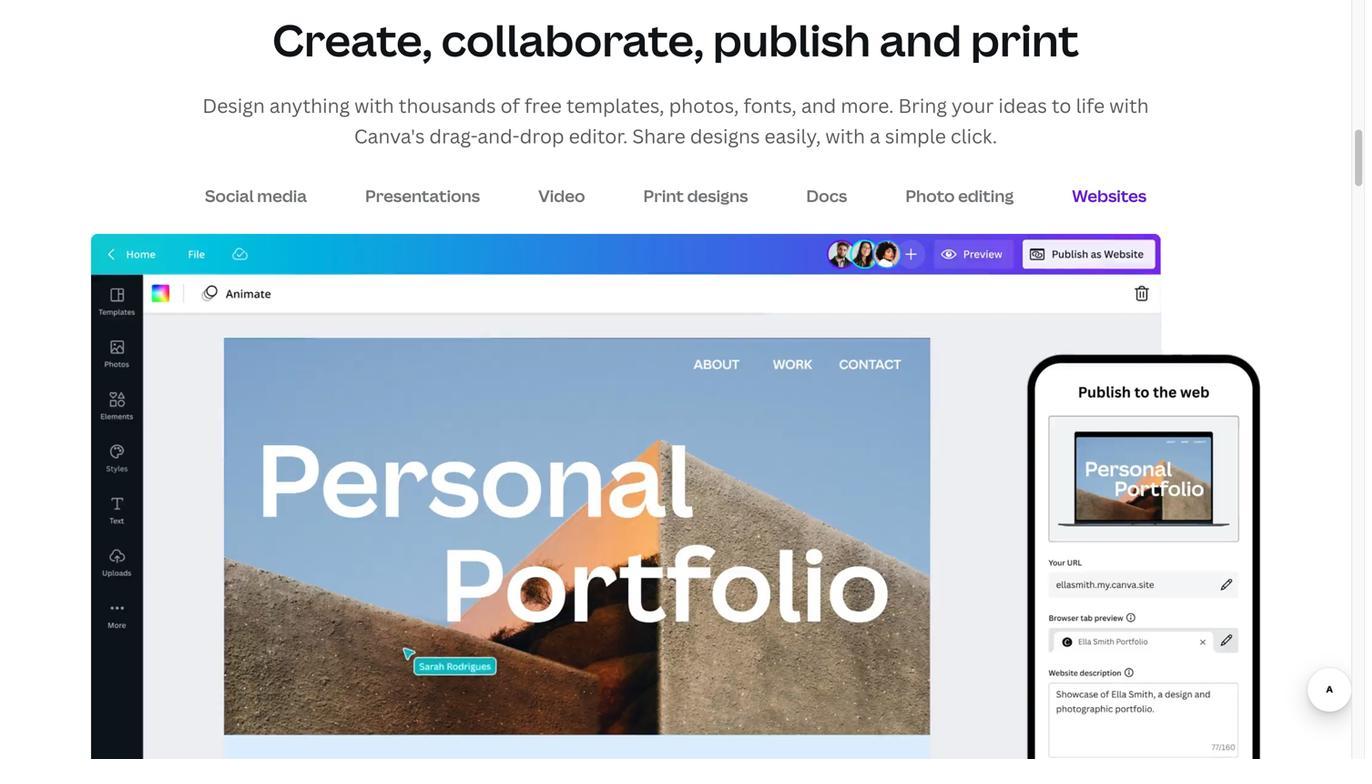 Task type: vqa. For each thing, say whether or not it's contained in the screenshot.
"templates,"
yes



Task type: locate. For each thing, give the bounding box(es) containing it.
more.
[[841, 92, 894, 118]]

with
[[355, 92, 394, 118], [1110, 92, 1149, 118], [826, 123, 865, 149]]

drop
[[520, 123, 564, 149]]

1 vertical spatial and
[[802, 92, 836, 118]]

0 vertical spatial designs
[[690, 123, 760, 149]]

websites
[[1072, 185, 1147, 207]]

2 horizontal spatial with
[[1110, 92, 1149, 118]]

video button
[[528, 179, 596, 215]]

with up canva's
[[355, 92, 394, 118]]

tab list containing social media
[[91, 175, 1261, 219]]

drag-
[[430, 123, 478, 149]]

photos,
[[669, 92, 739, 118]]

create,
[[272, 10, 433, 69]]

a
[[870, 123, 881, 149]]

free
[[525, 92, 562, 118]]

0 vertical spatial and
[[880, 10, 962, 69]]

photo editing button
[[895, 179, 1025, 215]]

tab list
[[91, 175, 1261, 219]]

click.
[[951, 123, 998, 149]]

anything
[[270, 92, 350, 118]]

designs inside the print designs button
[[687, 185, 748, 207]]

0 horizontal spatial and
[[802, 92, 836, 118]]

easily,
[[765, 123, 821, 149]]

fonts,
[[744, 92, 797, 118]]

designs
[[690, 123, 760, 149], [687, 185, 748, 207]]

and up easily,
[[802, 92, 836, 118]]

share
[[633, 123, 686, 149]]

social media
[[205, 185, 307, 207]]

designs right the print
[[687, 185, 748, 207]]

0 horizontal spatial with
[[355, 92, 394, 118]]

photo editing
[[906, 185, 1014, 207]]

1 horizontal spatial with
[[826, 123, 865, 149]]

design
[[203, 92, 265, 118]]

to
[[1052, 92, 1072, 118]]

of
[[501, 92, 520, 118]]

ideas
[[999, 92, 1047, 118]]

and up bring
[[880, 10, 962, 69]]

docs button
[[796, 179, 858, 215]]

canva's
[[354, 123, 425, 149]]

with left a
[[826, 123, 865, 149]]

and
[[880, 10, 962, 69], [802, 92, 836, 118]]

and-
[[478, 123, 520, 149]]

print
[[644, 185, 684, 207]]

photo
[[906, 185, 955, 207]]

designs down photos,
[[690, 123, 760, 149]]

print designs
[[644, 185, 748, 207]]

1 horizontal spatial and
[[880, 10, 962, 69]]

1 vertical spatial designs
[[687, 185, 748, 207]]

with right life
[[1110, 92, 1149, 118]]



Task type: describe. For each thing, give the bounding box(es) containing it.
design anything with thousands of free templates, photos, fonts, and more. bring your ideas to life with canva's drag-and-drop editor. share designs easily, with a simple click.
[[203, 92, 1149, 149]]

presentations
[[365, 185, 480, 207]]

print designs button
[[633, 179, 759, 215]]

thousands
[[399, 92, 496, 118]]

create, collaborate, publish and print
[[272, 10, 1079, 69]]

video
[[538, 185, 585, 207]]

collaborate,
[[441, 10, 704, 69]]

designs inside design anything with thousands of free templates, photos, fonts, and more. bring your ideas to life with canva's drag-and-drop editor. share designs easily, with a simple click.
[[690, 123, 760, 149]]

editor.
[[569, 123, 628, 149]]

editing
[[958, 185, 1014, 207]]

and inside design anything with thousands of free templates, photos, fonts, and more. bring your ideas to life with canva's drag-and-drop editor. share designs easily, with a simple click.
[[802, 92, 836, 118]]

social media button
[[194, 179, 318, 215]]

publish
[[713, 10, 871, 69]]

bring
[[899, 92, 947, 118]]

docs
[[807, 185, 848, 207]]

your
[[952, 92, 994, 118]]

presentations button
[[354, 179, 491, 215]]

social
[[205, 185, 254, 207]]

simple
[[885, 123, 946, 149]]

websites button
[[1062, 179, 1158, 215]]

media
[[257, 185, 307, 207]]

print
[[971, 10, 1079, 69]]

life
[[1076, 92, 1105, 118]]

templates,
[[567, 92, 665, 118]]



